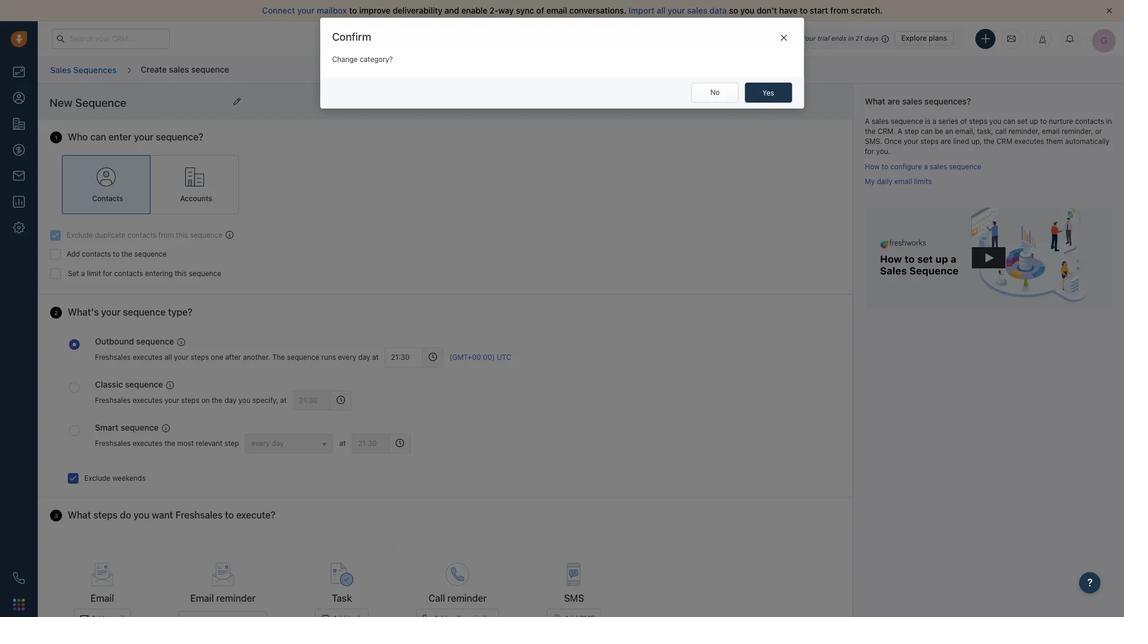 Task type: locate. For each thing, give the bounding box(es) containing it.
you right do
[[134, 510, 149, 520]]

0 vertical spatial what
[[865, 96, 886, 106]]

2 reminder from the left
[[448, 593, 487, 604]]

1 horizontal spatial what
[[865, 96, 886, 106]]

sequence right create
[[191, 64, 229, 74]]

what for what steps do you want freshsales to execute?
[[68, 510, 91, 520]]

your down <span class=" ">sales reps can use this for traditional drip campaigns e.g. reengaging with cold prospects</span> icon
[[174, 353, 189, 362]]

connect your mailbox link
[[262, 5, 349, 15]]

0 horizontal spatial are
[[888, 96, 900, 106]]

freshsales down outbound
[[95, 353, 131, 362]]

1 reminder from the left
[[216, 593, 256, 604]]

every
[[338, 353, 356, 362], [252, 439, 270, 447]]

a
[[933, 117, 937, 125], [924, 162, 928, 171], [81, 269, 85, 278]]

0 vertical spatial email
[[547, 5, 567, 15]]

executes down outbound sequence
[[133, 353, 163, 362]]

to inside a sales sequence is a series of steps you can set up to nurture contacts in the crm. a step can be an email, task, call reminder, email reminder, or sms. once your steps are lined up, the crm executes them automatically for you.
[[1040, 117, 1047, 125]]

a
[[865, 117, 870, 125], [898, 127, 903, 136]]

0 vertical spatial day
[[358, 353, 370, 362]]

email for email reminder
[[190, 593, 214, 604]]

start
[[810, 5, 828, 15]]

contacts up or
[[1075, 117, 1104, 125]]

1 vertical spatial what
[[68, 510, 91, 520]]

2 reminder, from the left
[[1062, 127, 1093, 136]]

sales sequences
[[50, 65, 117, 75]]

my daily email limits link
[[865, 177, 932, 186]]

smart
[[95, 422, 119, 432]]

exclude weekends
[[84, 473, 146, 482]]

in
[[848, 34, 854, 42], [1106, 117, 1112, 125]]

the down task,
[[984, 137, 995, 146]]

every down specify,
[[252, 439, 270, 447]]

plans
[[929, 34, 947, 42]]

2 horizontal spatial email
[[1042, 127, 1060, 136]]

0 horizontal spatial a
[[865, 117, 870, 125]]

day right on
[[225, 396, 237, 405]]

1 vertical spatial day
[[225, 396, 237, 405]]

can down is
[[921, 127, 933, 136]]

1 horizontal spatial email
[[190, 593, 214, 604]]

the left most
[[165, 439, 175, 448]]

0 vertical spatial at
[[372, 353, 379, 362]]

None text field
[[50, 93, 228, 113]]

you up call
[[990, 117, 1002, 125]]

close image
[[1107, 8, 1113, 14]]

1 horizontal spatial reminder,
[[1062, 127, 1093, 136]]

every right runs
[[338, 353, 356, 362]]

freshsales for smart
[[95, 439, 131, 448]]

0 horizontal spatial email
[[90, 593, 114, 604]]

the
[[272, 353, 285, 362]]

exclude up add
[[67, 231, 93, 239]]

do
[[120, 510, 131, 520]]

trial
[[818, 34, 830, 42]]

reminder
[[216, 593, 256, 604], [448, 593, 487, 604]]

the down duplicate
[[122, 250, 132, 258]]

how to configure a sales sequence
[[865, 162, 982, 171]]

at right every day "button"
[[339, 439, 346, 448]]

at right runs
[[372, 353, 379, 362]]

0 horizontal spatial at
[[280, 396, 287, 405]]

freshsales for classic
[[95, 396, 131, 405]]

1 horizontal spatial day
[[272, 439, 284, 447]]

1 vertical spatial every
[[252, 439, 270, 447]]

in up automatically at the top
[[1106, 117, 1112, 125]]

step right relevant
[[225, 439, 239, 448]]

a up limits
[[924, 162, 928, 171]]

1 email from the left
[[90, 593, 114, 604]]

a sales sequence is a series of steps you can set up to nurture contacts in the crm. a step can be an email, task, call reminder, email reminder, or sms. once your steps are lined up, the crm executes them automatically for you.
[[865, 117, 1112, 156]]

email right sync
[[547, 5, 567, 15]]

no
[[710, 88, 720, 96]]

a inside a sales sequence is a series of steps you can set up to nurture contacts in the crm. a step can be an email, task, call reminder, email reminder, or sms. once your steps are lined up, the crm executes them automatically for you.
[[933, 117, 937, 125]]

from
[[831, 5, 849, 15], [158, 231, 174, 239]]

your right what's
[[101, 307, 121, 317]]

1 vertical spatial this
[[175, 269, 187, 278]]

accounts
[[180, 194, 212, 203]]

2
[[54, 309, 58, 316]]

add
[[67, 250, 80, 258]]

executes down classic sequence
[[133, 396, 163, 405]]

day down specify,
[[272, 439, 284, 447]]

0 vertical spatial exclude
[[67, 231, 93, 239]]

day
[[358, 353, 370, 362], [225, 396, 237, 405], [272, 439, 284, 447]]

mailbox
[[317, 5, 347, 15]]

steps left one
[[191, 353, 209, 362]]

0 vertical spatial in
[[848, 34, 854, 42]]

create sales sequence
[[141, 64, 229, 74]]

or
[[1095, 127, 1102, 136]]

exclude for exclude weekends
[[84, 473, 110, 482]]

0 horizontal spatial reminder
[[216, 593, 256, 604]]

0 horizontal spatial step
[[225, 439, 239, 448]]

what up "crm."
[[865, 96, 886, 106]]

email
[[90, 593, 114, 604], [190, 593, 214, 604]]

2 vertical spatial a
[[81, 269, 85, 278]]

<span class=" ">sales reps can use this for weekly check-ins with leads and to run renewal campaigns e.g. renewing a contract</span> image
[[166, 381, 174, 389]]

1 horizontal spatial for
[[865, 147, 874, 156]]

is
[[925, 117, 931, 125]]

your right import
[[668, 5, 685, 15]]

sales sequences link
[[50, 61, 117, 79]]

1 horizontal spatial step
[[905, 127, 919, 136]]

sequence left is
[[891, 117, 923, 125]]

freshsales executes all your steps one after another. the sequence runs every day at
[[95, 353, 379, 362]]

freshsales
[[95, 353, 131, 362], [95, 396, 131, 405], [95, 439, 131, 448], [176, 510, 223, 520]]

all up the <span class=" ">sales reps can use this for weekly check-ins with leads and to run renewal campaigns e.g. renewing a contract</span> icon
[[165, 353, 172, 362]]

sales left data
[[687, 5, 707, 15]]

1 vertical spatial from
[[158, 231, 174, 239]]

1 horizontal spatial from
[[831, 5, 849, 15]]

call
[[995, 127, 1007, 136]]

every inside "button"
[[252, 439, 270, 447]]

1 vertical spatial in
[[1106, 117, 1112, 125]]

type?
[[168, 307, 192, 317]]

are down an
[[941, 137, 951, 146]]

day right runs
[[358, 353, 370, 362]]

don't
[[757, 5, 777, 15]]

0 vertical spatial a
[[865, 117, 870, 125]]

contacts inside a sales sequence is a series of steps you can set up to nurture contacts in the crm. a step can be an email, task, call reminder, email reminder, or sms. once your steps are lined up, the crm executes them automatically for you.
[[1075, 117, 1104, 125]]

contacts up 'add contacts to the sequence'
[[127, 231, 156, 239]]

limits
[[914, 177, 932, 186]]

at right specify,
[[280, 396, 287, 405]]

1 horizontal spatial email
[[895, 177, 912, 186]]

1 horizontal spatial at
[[339, 439, 346, 448]]

to right "up"
[[1040, 117, 1047, 125]]

contacts
[[1075, 117, 1104, 125], [127, 231, 156, 239], [82, 250, 111, 258], [114, 269, 143, 278]]

connect
[[262, 5, 295, 15]]

change
[[332, 55, 358, 64]]

your down the <span class=" ">sales reps can use this for weekly check-ins with leads and to run renewal campaigns e.g. renewing a contract</span> icon
[[165, 396, 179, 405]]

step
[[905, 127, 919, 136], [225, 439, 239, 448]]

0 vertical spatial this
[[176, 231, 188, 239]]

1 horizontal spatial can
[[921, 127, 933, 136]]

email down configure
[[895, 177, 912, 186]]

1 vertical spatial a
[[924, 162, 928, 171]]

<span class=" ">sales reps can use this for traditional drip campaigns e.g. reengaging with cold prospects</span> image
[[177, 338, 185, 346]]

0 vertical spatial of
[[536, 5, 544, 15]]

sales left 'sequences?'
[[902, 96, 923, 106]]

in left 21
[[848, 34, 854, 42]]

21
[[856, 34, 863, 42]]

sales up limits
[[930, 162, 947, 171]]

to down duplicate
[[113, 250, 120, 258]]

contacts link
[[62, 155, 150, 214]]

yes
[[763, 88, 774, 97]]

of right sync
[[536, 5, 544, 15]]

0 horizontal spatial from
[[158, 231, 174, 239]]

sales
[[50, 65, 71, 75]]

a up the sms.
[[865, 117, 870, 125]]

up,
[[972, 137, 982, 146]]

0 vertical spatial step
[[905, 127, 919, 136]]

email up them
[[1042, 127, 1060, 136]]

step inside a sales sequence is a series of steps you can set up to nurture contacts in the crm. a step can be an email, task, call reminder, email reminder, or sms. once your steps are lined up, the crm executes them automatically for you.
[[905, 127, 919, 136]]

this down accounts at the top
[[176, 231, 188, 239]]

1
[[55, 134, 57, 141]]

sequence left every contact has a unique email address, so don't worry about duplication. icon
[[190, 231, 222, 239]]

steps left do
[[93, 510, 118, 520]]

are inside a sales sequence is a series of steps you can set up to nurture contacts in the crm. a step can be an email, task, call reminder, email reminder, or sms. once your steps are lined up, the crm executes them automatically for you.
[[941, 137, 951, 146]]

1 vertical spatial email
[[1042, 127, 1060, 136]]

a right set in the top left of the page
[[81, 269, 85, 278]]

1 horizontal spatial of
[[961, 117, 967, 125]]

0 horizontal spatial for
[[103, 269, 112, 278]]

your inside a sales sequence is a series of steps you can set up to nurture contacts in the crm. a step can be an email, task, call reminder, email reminder, or sms. once your steps are lined up, the crm executes them automatically for you.
[[904, 137, 919, 146]]

from up entering
[[158, 231, 174, 239]]

a up once
[[898, 127, 903, 136]]

to left start
[[800, 5, 808, 15]]

to left execute?
[[225, 510, 234, 520]]

crm
[[997, 137, 1013, 146]]

2 horizontal spatial a
[[933, 117, 937, 125]]

0 vertical spatial a
[[933, 117, 937, 125]]

import
[[629, 5, 655, 15]]

freshsales down smart
[[95, 439, 131, 448]]

email
[[547, 5, 567, 15], [1042, 127, 1060, 136], [895, 177, 912, 186]]

0 horizontal spatial all
[[165, 353, 172, 362]]

Search your CRM... text field
[[52, 29, 170, 49]]

0 vertical spatial from
[[831, 5, 849, 15]]

executes down "up"
[[1015, 137, 1044, 146]]

can
[[1004, 117, 1016, 125], [921, 127, 933, 136], [90, 132, 106, 142]]

in inside a sales sequence is a series of steps you can set up to nurture contacts in the crm. a step can be an email, task, call reminder, email reminder, or sms. once your steps are lined up, the crm executes them automatically for you.
[[1106, 117, 1112, 125]]

have
[[779, 5, 798, 15]]

confirm dialog
[[320, 18, 804, 108]]

(gmt+00:00) utc link
[[450, 352, 511, 362]]

what right 3
[[68, 510, 91, 520]]

a right is
[[933, 117, 937, 125]]

0 horizontal spatial what
[[68, 510, 91, 520]]

can right "who"
[[90, 132, 106, 142]]

sales
[[687, 5, 707, 15], [169, 64, 189, 74], [902, 96, 923, 106], [872, 117, 889, 125], [930, 162, 947, 171]]

no button
[[692, 82, 739, 102]]

what for what are sales sequences?
[[865, 96, 886, 106]]

1 horizontal spatial every
[[338, 353, 356, 362]]

are up "crm."
[[888, 96, 900, 106]]

exclude for exclude duplicate contacts from this sequence
[[67, 231, 93, 239]]

sequence up the type?
[[189, 269, 221, 278]]

explore plans link
[[895, 31, 954, 45]]

0 horizontal spatial day
[[225, 396, 237, 405]]

execute?
[[236, 510, 276, 520]]

sequence inside a sales sequence is a series of steps you can set up to nurture contacts in the crm. a step can be an email, task, call reminder, email reminder, or sms. once your steps are lined up, the crm executes them automatically for you.
[[891, 117, 923, 125]]

executes for smart sequence
[[133, 439, 163, 448]]

how to configure a sales sequence link
[[865, 162, 982, 171]]

1 horizontal spatial a
[[924, 162, 928, 171]]

what's new image
[[1039, 35, 1047, 43]]

this right entering
[[175, 269, 187, 278]]

0 vertical spatial all
[[657, 5, 666, 15]]

0 horizontal spatial of
[[536, 5, 544, 15]]

reminder, up automatically at the top
[[1062, 127, 1093, 136]]

sequences?
[[925, 96, 971, 106]]

and
[[445, 5, 459, 15]]

2 vertical spatial email
[[895, 177, 912, 186]]

you
[[741, 5, 755, 15], [990, 117, 1002, 125], [238, 396, 251, 405], [134, 510, 149, 520]]

can left set
[[1004, 117, 1016, 125]]

0 vertical spatial every
[[338, 353, 356, 362]]

1 vertical spatial exclude
[[84, 473, 110, 482]]

1 horizontal spatial in
[[1106, 117, 1112, 125]]

step right "crm."
[[905, 127, 919, 136]]

all right import
[[657, 5, 666, 15]]

sales up "crm."
[[872, 117, 889, 125]]

freshsales down classic
[[95, 396, 131, 405]]

1 vertical spatial of
[[961, 117, 967, 125]]

up
[[1030, 117, 1038, 125]]

of up "email,"
[[961, 117, 967, 125]]

1 horizontal spatial are
[[941, 137, 951, 146]]

0 horizontal spatial a
[[81, 269, 85, 278]]

your left mailbox
[[297, 5, 315, 15]]

0 vertical spatial for
[[865, 147, 874, 156]]

2 horizontal spatial can
[[1004, 117, 1016, 125]]

steps up task,
[[969, 117, 988, 125]]

freshsales executes the most relevant step
[[95, 439, 239, 448]]

2 vertical spatial day
[[272, 439, 284, 447]]

2 email from the left
[[190, 593, 214, 604]]

your right once
[[904, 137, 919, 146]]

call
[[429, 593, 445, 604]]

deliverability
[[393, 5, 443, 15]]

0 horizontal spatial reminder,
[[1009, 127, 1040, 136]]

1 horizontal spatial reminder
[[448, 593, 487, 604]]

steps down be
[[921, 137, 939, 146]]

your
[[802, 34, 816, 42]]

to
[[349, 5, 357, 15], [800, 5, 808, 15], [1040, 117, 1047, 125], [882, 162, 889, 171], [113, 250, 120, 258], [225, 510, 234, 520]]

at
[[372, 353, 379, 362], [280, 396, 287, 405], [339, 439, 346, 448]]

0 horizontal spatial every
[[252, 439, 270, 447]]

reminder, down set
[[1009, 127, 1040, 136]]

task,
[[977, 127, 993, 136]]

to right mailbox
[[349, 5, 357, 15]]

executes down the <span class=" ">sales reps can use this for prospecting and account-based selling e.g. following up with event attendees</span> icon
[[133, 439, 163, 448]]

<span class=" ">sales reps can use this for prospecting and account-based selling e.g. following up with event attendees</span> image
[[162, 424, 170, 432]]

1 horizontal spatial a
[[898, 127, 903, 136]]

for right limit
[[103, 269, 112, 278]]

set
[[68, 269, 79, 278]]

for down the sms.
[[865, 147, 874, 156]]

add contacts to the sequence
[[67, 250, 167, 258]]

of
[[536, 5, 544, 15], [961, 117, 967, 125]]

exclude left weekends
[[84, 473, 110, 482]]

reminder for email reminder
[[216, 593, 256, 604]]

sequence?
[[156, 132, 203, 142]]

1 vertical spatial for
[[103, 269, 112, 278]]

1 vertical spatial are
[[941, 137, 951, 146]]

from right start
[[831, 5, 849, 15]]



Task type: vqa. For each thing, say whether or not it's contained in the screenshot.
bottom this
yes



Task type: describe. For each thing, give the bounding box(es) containing it.
task
[[332, 593, 352, 604]]

daily
[[877, 177, 893, 186]]

sequence left the <span class=" ">sales reps can use this for prospecting and account-based selling e.g. following up with event attendees</span> icon
[[121, 422, 159, 432]]

runs
[[321, 353, 336, 362]]

send email image
[[1008, 34, 1016, 44]]

for inside a sales sequence is a series of steps you can set up to nurture contacts in the crm. a step can be an email, task, call reminder, email reminder, or sms. once your steps are lined up, the crm executes them automatically for you.
[[865, 147, 874, 156]]

my daily email limits
[[865, 177, 932, 186]]

sequence up outbound sequence
[[123, 307, 166, 317]]

set
[[1018, 117, 1028, 125]]

every contact has a unique email address, so don't worry about duplication. image
[[225, 231, 234, 239]]

sms
[[564, 593, 584, 604]]

phone element
[[7, 566, 31, 590]]

so
[[729, 5, 738, 15]]

email inside a sales sequence is a series of steps you can set up to nurture contacts in the crm. a step can be an email, task, call reminder, email reminder, or sms. once your steps are lined up, the crm executes them automatically for you.
[[1042, 127, 1060, 136]]

email for email
[[90, 593, 114, 604]]

you right so
[[741, 5, 755, 15]]

email reminder
[[190, 593, 256, 604]]

0 horizontal spatial email
[[547, 5, 567, 15]]

reminder for call reminder
[[448, 593, 487, 604]]

2 horizontal spatial day
[[358, 353, 370, 362]]

executes for classic sequence
[[133, 396, 163, 405]]

sequence left the <span class=" ">sales reps can use this for weekly check-ins with leads and to run renewal campaigns e.g. renewing a contract</span> icon
[[125, 379, 163, 389]]

who
[[68, 132, 88, 142]]

contacts up limit
[[82, 250, 111, 258]]

way
[[498, 5, 514, 15]]

once
[[884, 137, 902, 146]]

the right on
[[212, 396, 223, 405]]

1 vertical spatial all
[[165, 353, 172, 362]]

classic sequence
[[95, 379, 163, 389]]

set a limit for contacts entering this sequence
[[68, 269, 221, 278]]

crm.
[[878, 127, 896, 136]]

sales inside a sales sequence is a series of steps you can set up to nurture contacts in the crm. a step can be an email, task, call reminder, email reminder, or sms. once your steps are lined up, the crm executes them automatically for you.
[[872, 117, 889, 125]]

series
[[939, 117, 959, 125]]

to right how
[[882, 162, 889, 171]]

one
[[211, 353, 223, 362]]

on
[[201, 396, 210, 405]]

smart sequence
[[95, 422, 159, 432]]

after
[[225, 353, 241, 362]]

yes button
[[745, 82, 792, 102]]

1 vertical spatial at
[[280, 396, 287, 405]]

sequence right the
[[287, 353, 319, 362]]

outbound sequence
[[95, 336, 174, 346]]

sms.
[[865, 137, 882, 146]]

every day
[[252, 439, 284, 447]]

1 vertical spatial step
[[225, 439, 239, 448]]

most
[[177, 439, 194, 448]]

sequence left <span class=" ">sales reps can use this for traditional drip campaigns e.g. reengaging with cold prospects</span> icon
[[136, 336, 174, 346]]

you.
[[876, 147, 890, 156]]

phone image
[[13, 572, 25, 584]]

freshsales for outbound
[[95, 353, 131, 362]]

exclude duplicate contacts from this sequence
[[67, 231, 222, 239]]

call reminder
[[429, 593, 487, 604]]

email,
[[956, 127, 975, 136]]

2 vertical spatial at
[[339, 439, 346, 448]]

scratch.
[[851, 5, 883, 15]]

them
[[1046, 137, 1063, 146]]

you left specify,
[[238, 396, 251, 405]]

ends
[[832, 34, 847, 42]]

improve
[[359, 5, 391, 15]]

day inside "button"
[[272, 439, 284, 447]]

conversations.
[[569, 5, 627, 15]]

data
[[710, 5, 727, 15]]

executes inside a sales sequence is a series of steps you can set up to nurture contacts in the crm. a step can be an email, task, call reminder, email reminder, or sms. once your steps are lined up, the crm executes them automatically for you.
[[1015, 137, 1044, 146]]

sequence down 'exclude duplicate contacts from this sequence'
[[134, 250, 167, 258]]

1 vertical spatial a
[[898, 127, 903, 136]]

2 horizontal spatial at
[[372, 353, 379, 362]]

you inside a sales sequence is a series of steps you can set up to nurture contacts in the crm. a step can be an email, task, call reminder, email reminder, or sms. once your steps are lined up, the crm executes them automatically for you.
[[990, 117, 1002, 125]]

contacts
[[92, 194, 123, 203]]

accounts link
[[150, 155, 239, 214]]

enter
[[109, 132, 132, 142]]

want
[[152, 510, 173, 520]]

relevant
[[196, 439, 223, 448]]

0 horizontal spatial in
[[848, 34, 854, 42]]

your trial ends in 21 days
[[802, 34, 879, 42]]

steps left on
[[181, 396, 199, 405]]

explore
[[901, 34, 927, 42]]

be
[[935, 127, 944, 136]]

import all your sales data link
[[629, 5, 729, 15]]

specify,
[[253, 396, 278, 405]]

the up the sms.
[[865, 127, 876, 136]]

executes for outbound sequence
[[133, 353, 163, 362]]

weekends
[[112, 473, 146, 482]]

0 horizontal spatial can
[[90, 132, 106, 142]]

change category?
[[332, 55, 393, 64]]

freshsales right want
[[176, 510, 223, 520]]

sequence down lined
[[949, 162, 982, 171]]

contacts down 'add contacts to the sequence'
[[114, 269, 143, 278]]

classic
[[95, 379, 123, 389]]

(gmt+00:00)
[[450, 353, 495, 362]]

freshsales executes your steps on the day you specify, at
[[95, 396, 287, 405]]

of inside a sales sequence is a series of steps you can set up to nurture contacts in the crm. a step can be an email, task, call reminder, email reminder, or sms. once your steps are lined up, the crm executes them automatically for you.
[[961, 117, 967, 125]]

1 reminder, from the left
[[1009, 127, 1040, 136]]

sync
[[516, 5, 534, 15]]

sequences
[[73, 65, 117, 75]]

how
[[865, 162, 880, 171]]

freshworks switcher image
[[13, 599, 25, 610]]

0 vertical spatial are
[[888, 96, 900, 106]]

configure
[[891, 162, 922, 171]]

your right enter
[[134, 132, 153, 142]]

my
[[865, 177, 875, 186]]

limit
[[87, 269, 101, 278]]

confirm
[[332, 31, 371, 43]]

what's your sequence type?
[[68, 307, 192, 317]]

sales right create
[[169, 64, 189, 74]]

1 horizontal spatial all
[[657, 5, 666, 15]]

connect your mailbox to improve deliverability and enable 2-way sync of email conversations. import all your sales data so you don't have to start from scratch.
[[262, 5, 883, 15]]

what steps do you want freshsales to execute?
[[68, 510, 276, 520]]

3
[[54, 512, 58, 519]]

explore plans
[[901, 34, 947, 42]]

outbound
[[95, 336, 134, 346]]

duplicate
[[95, 231, 125, 239]]

nurture
[[1049, 117, 1073, 125]]

2-
[[490, 5, 498, 15]]



